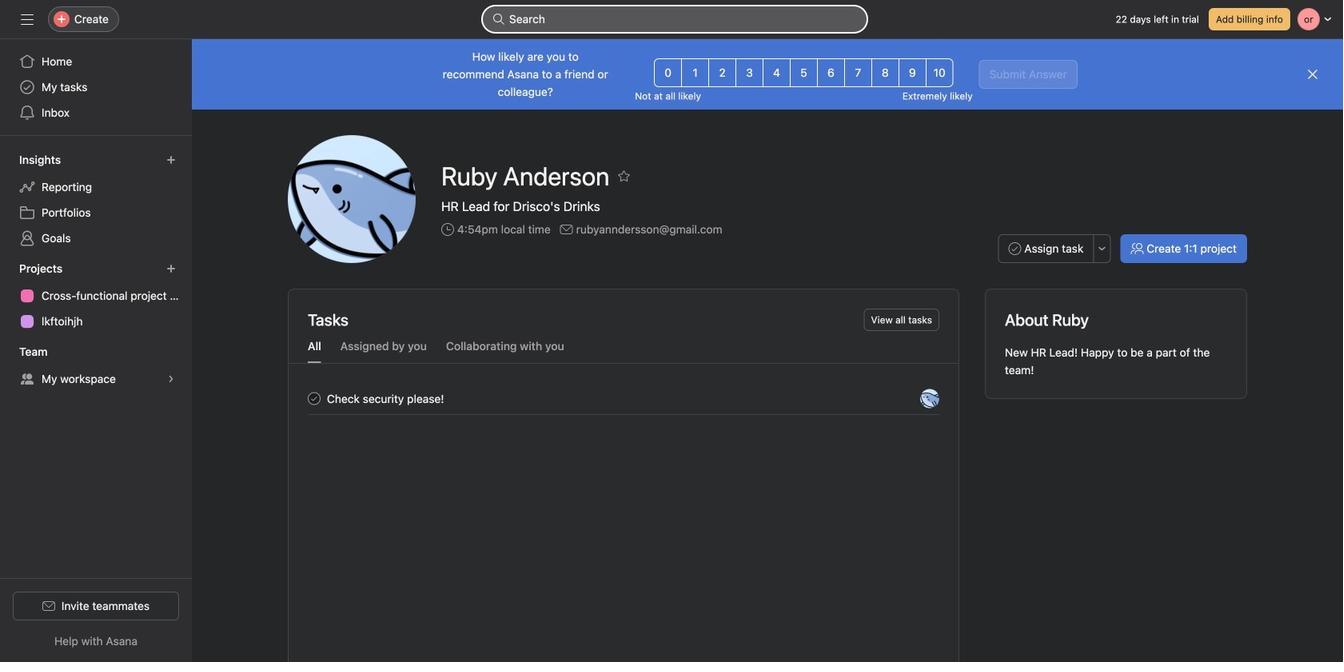 Task type: vqa. For each thing, say whether or not it's contained in the screenshot.
Option Group
yes



Task type: locate. For each thing, give the bounding box(es) containing it.
list box
[[483, 6, 867, 32]]

list item
[[289, 383, 959, 414]]

None radio
[[654, 58, 682, 87], [709, 58, 737, 87], [817, 58, 845, 87], [872, 58, 900, 87], [899, 58, 927, 87], [654, 58, 682, 87], [709, 58, 737, 87], [817, 58, 845, 87], [872, 58, 900, 87], [899, 58, 927, 87]]

mark complete image
[[305, 389, 324, 408]]

toggle assignee popover image
[[921, 389, 940, 408]]

see details, my workspace image
[[166, 374, 176, 384]]

add to starred image
[[618, 170, 631, 182]]

new insights image
[[166, 155, 176, 165]]

None radio
[[682, 58, 710, 87], [736, 58, 764, 87], [763, 58, 791, 87], [790, 58, 818, 87], [845, 58, 873, 87], [926, 58, 954, 87], [682, 58, 710, 87], [736, 58, 764, 87], [763, 58, 791, 87], [790, 58, 818, 87], [845, 58, 873, 87], [926, 58, 954, 87]]

prominent image
[[493, 13, 506, 26]]

option group
[[654, 58, 954, 87]]



Task type: describe. For each thing, give the bounding box(es) containing it.
tasks tabs tab list
[[289, 338, 959, 364]]

hide sidebar image
[[21, 13, 34, 26]]

teams element
[[0, 338, 192, 395]]

Mark complete checkbox
[[305, 389, 324, 408]]

projects element
[[0, 254, 192, 338]]

insights element
[[0, 146, 192, 254]]

dismiss image
[[1307, 68, 1320, 81]]

global element
[[0, 39, 192, 135]]

new project or portfolio image
[[166, 264, 176, 274]]



